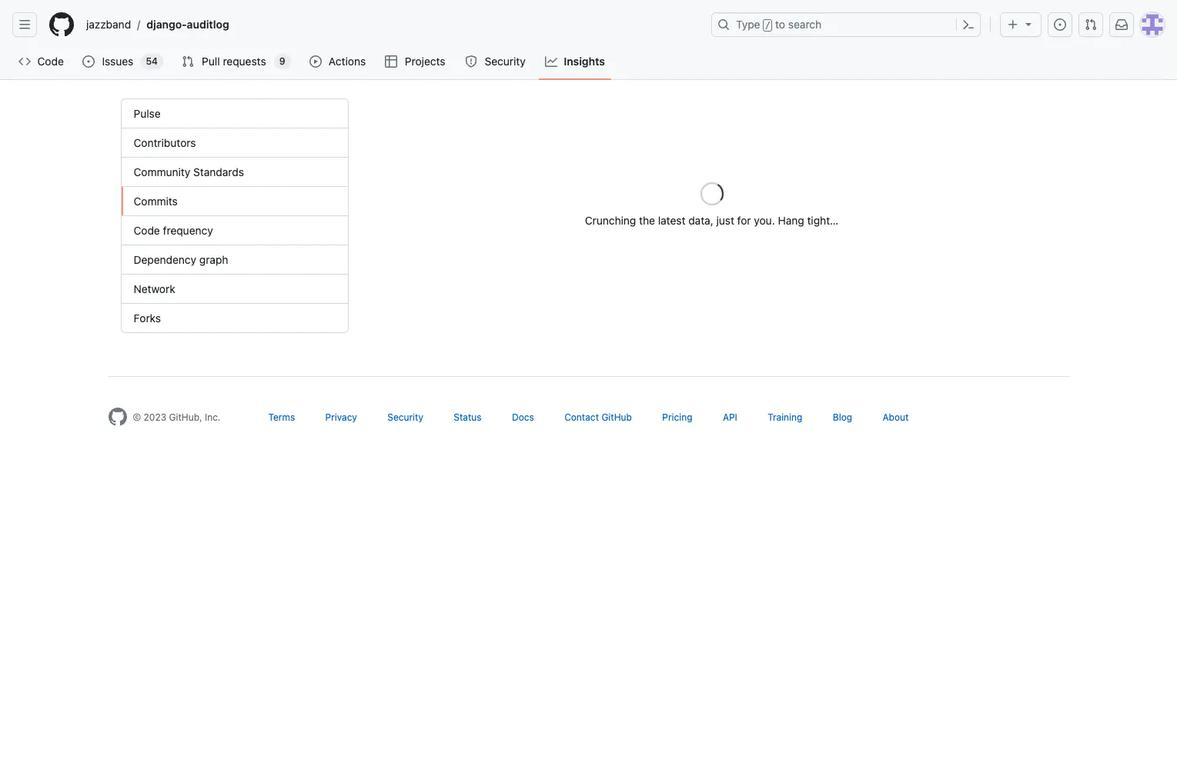 Task type: describe. For each thing, give the bounding box(es) containing it.
actions link
[[303, 50, 373, 73]]

you.
[[754, 214, 775, 227]]

shield image
[[465, 55, 477, 68]]

0 horizontal spatial security
[[388, 412, 423, 424]]

insights link
[[539, 50, 611, 73]]

notifications image
[[1116, 18, 1128, 31]]

1 horizontal spatial homepage image
[[108, 408, 127, 427]]

commits
[[134, 195, 178, 208]]

projects link
[[379, 50, 453, 73]]

docs link
[[512, 412, 534, 424]]

issue opened image
[[83, 55, 95, 68]]

dependency graph
[[134, 253, 228, 266]]

forks link
[[121, 304, 348, 333]]

docs
[[512, 412, 534, 424]]

blog link
[[833, 412, 853, 424]]

insights element
[[121, 99, 348, 333]]

privacy
[[325, 412, 357, 424]]

data,
[[689, 214, 714, 227]]

1 horizontal spatial security
[[485, 55, 526, 68]]

frequency
[[163, 224, 213, 237]]

commits link
[[121, 187, 348, 216]]

© 2023 github, inc.
[[133, 412, 221, 424]]

contact github
[[565, 412, 632, 424]]

standards
[[193, 166, 244, 179]]

pulse
[[134, 107, 161, 120]]

list containing jazzband
[[80, 12, 702, 37]]

jazzband
[[86, 18, 131, 31]]

command palette image
[[963, 18, 975, 31]]

community
[[134, 166, 190, 179]]

jazzband / django-auditlog
[[86, 18, 229, 31]]

2023
[[144, 412, 166, 424]]

contact github link
[[565, 412, 632, 424]]

django-
[[147, 18, 187, 31]]

network
[[134, 283, 175, 296]]

dependency
[[134, 253, 196, 266]]

crunching
[[585, 214, 636, 227]]

django-auditlog link
[[140, 12, 235, 37]]

graph image
[[545, 55, 558, 68]]

about
[[883, 412, 909, 424]]

plus image
[[1007, 18, 1020, 31]]

api
[[723, 412, 738, 424]]

tight…
[[807, 214, 839, 227]]

privacy link
[[325, 412, 357, 424]]

contributors link
[[121, 129, 348, 158]]

code frequency link
[[121, 216, 348, 246]]

forks
[[134, 312, 161, 325]]

0 horizontal spatial homepage image
[[49, 12, 74, 37]]

insights
[[564, 55, 605, 68]]

code image
[[18, 55, 31, 68]]

code link
[[12, 50, 70, 73]]

status
[[454, 412, 482, 424]]

the
[[639, 214, 655, 227]]

about link
[[883, 412, 909, 424]]

actions
[[329, 55, 366, 68]]

issues
[[102, 55, 133, 68]]

footer containing © 2023 github, inc.
[[96, 377, 1082, 465]]

/ for type
[[765, 20, 771, 31]]



Task type: locate. For each thing, give the bounding box(es) containing it.
jazzband link
[[80, 12, 137, 37]]

triangle down image
[[1023, 18, 1035, 30]]

play image
[[309, 55, 322, 68]]

security link left graph image
[[459, 50, 533, 73]]

for
[[737, 214, 751, 227]]

0 horizontal spatial code
[[37, 55, 64, 68]]

/ for jazzband
[[137, 18, 140, 31]]

code for code frequency
[[134, 224, 160, 237]]

security link left status
[[388, 412, 423, 424]]

to
[[776, 18, 786, 31]]

requests
[[223, 55, 266, 68]]

code right code image
[[37, 55, 64, 68]]

0 vertical spatial homepage image
[[49, 12, 74, 37]]

0 vertical spatial code
[[37, 55, 64, 68]]

latest
[[658, 214, 686, 227]]

0 vertical spatial security link
[[459, 50, 533, 73]]

9
[[279, 55, 285, 67]]

homepage image
[[49, 12, 74, 37], [108, 408, 127, 427]]

training
[[768, 412, 803, 424]]

54
[[146, 55, 158, 67]]

/ inside type / to search
[[765, 20, 771, 31]]

hang
[[778, 214, 805, 227]]

/ inside jazzband / django-auditlog
[[137, 18, 140, 31]]

1 horizontal spatial code
[[134, 224, 160, 237]]

search
[[788, 18, 822, 31]]

network link
[[121, 275, 348, 304]]

just
[[717, 214, 735, 227]]

pull requests
[[202, 55, 266, 68]]

projects
[[405, 55, 446, 68]]

pull
[[202, 55, 220, 68]]

dependency graph link
[[121, 246, 348, 275]]

1 vertical spatial security
[[388, 412, 423, 424]]

table image
[[385, 55, 398, 68]]

/
[[137, 18, 140, 31], [765, 20, 771, 31]]

0 horizontal spatial security link
[[388, 412, 423, 424]]

pricing
[[663, 412, 693, 424]]

terms link
[[268, 412, 295, 424]]

type / to search
[[736, 18, 822, 31]]

code inside "insights" element
[[134, 224, 160, 237]]

community standards link
[[121, 158, 348, 187]]

code
[[37, 55, 64, 68], [134, 224, 160, 237]]

/ left to
[[765, 20, 771, 31]]

pricing link
[[663, 412, 693, 424]]

api link
[[723, 412, 738, 424]]

blog
[[833, 412, 853, 424]]

community standards
[[134, 166, 244, 179]]

graph
[[199, 253, 228, 266]]

1 horizontal spatial /
[[765, 20, 771, 31]]

list
[[80, 12, 702, 37]]

git pull request image
[[182, 55, 194, 68]]

contributors
[[134, 136, 196, 149]]

security left status
[[388, 412, 423, 424]]

0 vertical spatial security
[[485, 55, 526, 68]]

1 vertical spatial homepage image
[[108, 408, 127, 427]]

homepage image up code link
[[49, 12, 74, 37]]

contact
[[565, 412, 599, 424]]

©
[[133, 412, 141, 424]]

security
[[485, 55, 526, 68], [388, 412, 423, 424]]

git pull request image
[[1085, 18, 1097, 31]]

github,
[[169, 412, 202, 424]]

homepage image left the © in the bottom of the page
[[108, 408, 127, 427]]

1 vertical spatial security link
[[388, 412, 423, 424]]

status link
[[454, 412, 482, 424]]

footer
[[96, 377, 1082, 465]]

type
[[736, 18, 760, 31]]

code down commits
[[134, 224, 160, 237]]

0 horizontal spatial /
[[137, 18, 140, 31]]

github
[[602, 412, 632, 424]]

security link
[[459, 50, 533, 73], [388, 412, 423, 424]]

auditlog
[[187, 18, 229, 31]]

/ left django-
[[137, 18, 140, 31]]

security right 'shield' "image"
[[485, 55, 526, 68]]

issue opened image
[[1054, 18, 1067, 31]]

crunching the latest data, just for you. hang tight…
[[585, 214, 839, 227]]

training link
[[768, 412, 803, 424]]

1 vertical spatial code
[[134, 224, 160, 237]]

pulse link
[[121, 99, 348, 129]]

code frequency
[[134, 224, 213, 237]]

terms
[[268, 412, 295, 424]]

1 horizontal spatial security link
[[459, 50, 533, 73]]

code for code
[[37, 55, 64, 68]]

inc.
[[205, 412, 221, 424]]



Task type: vqa. For each thing, say whether or not it's contained in the screenshot.
the right when
no



